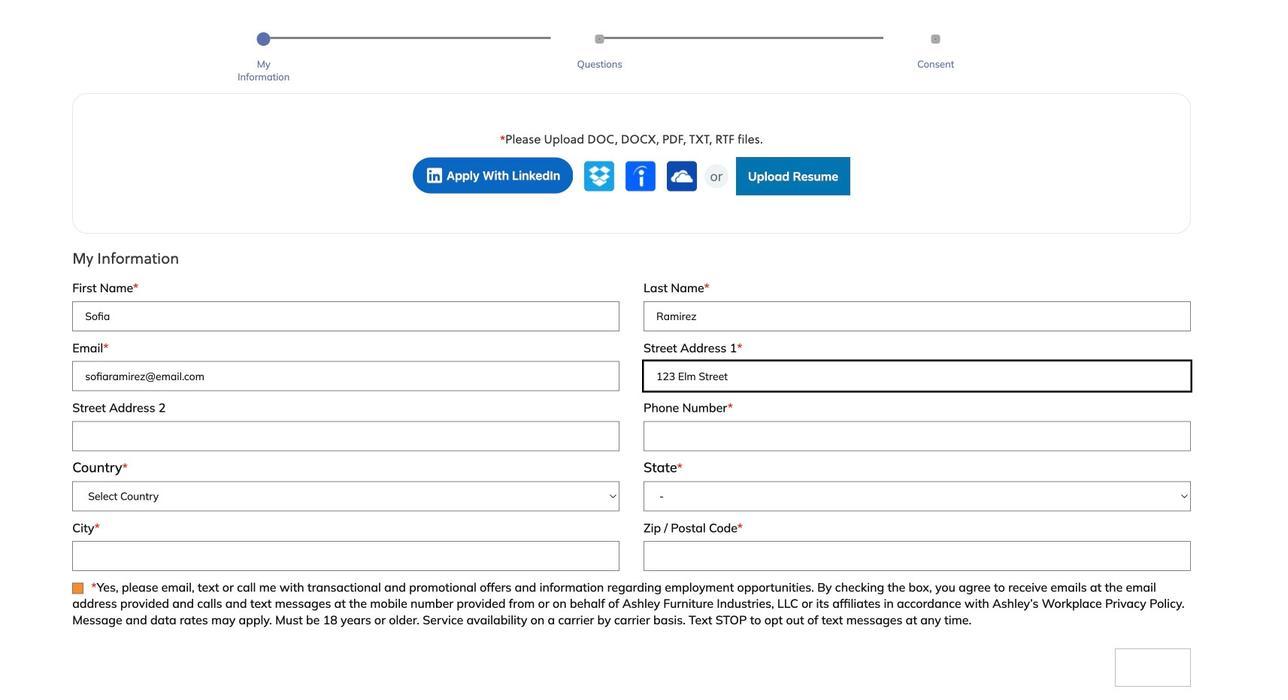 Task type: locate. For each thing, give the bounding box(es) containing it.
Phone Number text field
[[644, 421, 1191, 451]]

None checkbox
[[72, 583, 84, 594]]

group
[[111, 132, 1153, 196]]

City text field
[[72, 541, 620, 572]]



Task type: describe. For each thing, give the bounding box(es) containing it.
Street Address 2 text field
[[72, 421, 620, 451]]

Last Name text field
[[644, 301, 1191, 332]]

First Name text field
[[72, 301, 620, 332]]

Email text field
[[72, 361, 620, 391]]

Zip / Postal Code text field
[[644, 541, 1191, 572]]

Street Address 1 text field
[[644, 361, 1191, 391]]



